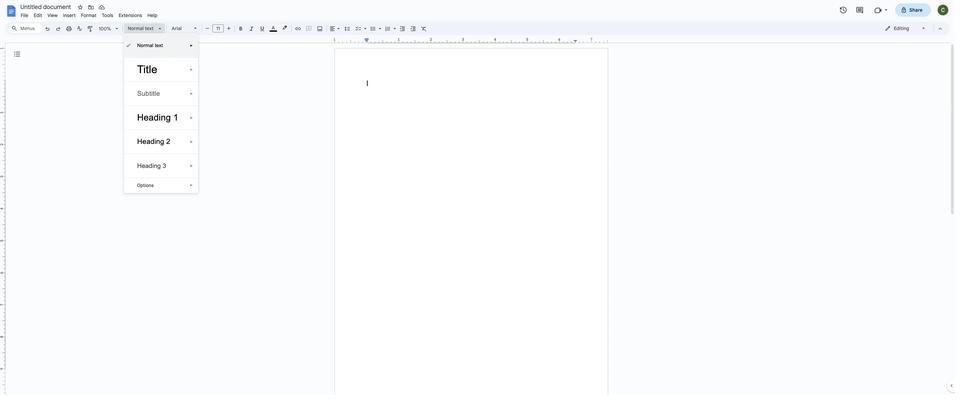 Task type: describe. For each thing, give the bounding box(es) containing it.
share button
[[895, 3, 931, 17]]

insert
[[63, 12, 76, 18]]

format
[[81, 12, 96, 18]]

► for heading 3
[[190, 164, 193, 168]]

right margin image
[[574, 38, 608, 43]]

heading 3
[[137, 163, 166, 170]]

bottom margin image
[[0, 368, 5, 396]]

help menu item
[[145, 11, 160, 19]]

format menu item
[[78, 11, 99, 19]]

► for subtitle
[[190, 92, 193, 96]]

► for heading 2
[[190, 140, 193, 144]]

1 inside title list box
[[173, 113, 178, 123]]

heading 2
[[137, 138, 170, 146]]

menu bar inside menu bar banner
[[18, 9, 160, 20]]

tools menu item
[[99, 11, 116, 19]]

insert image image
[[316, 24, 324, 33]]

Zoom text field
[[97, 24, 113, 33]]

extensions
[[119, 12, 142, 18]]

title list box
[[124, 33, 198, 193]]

heading for heading 2
[[137, 138, 164, 146]]

view menu item
[[45, 11, 60, 19]]

Menus field
[[8, 24, 42, 33]]

2
[[166, 138, 170, 146]]

mode and view toolbar
[[880, 22, 946, 35]]

insert menu item
[[60, 11, 78, 19]]

file menu item
[[18, 11, 31, 19]]

normal inside option
[[128, 25, 144, 31]]

o
[[137, 183, 140, 188]]

left margin image
[[335, 38, 369, 43]]

title
[[137, 64, 157, 76]]

Star checkbox
[[76, 3, 85, 12]]

normal inside title list box
[[137, 43, 153, 48]]

Font size text field
[[213, 24, 223, 32]]

text inside title list box
[[155, 43, 163, 48]]

7 ► from the top
[[190, 184, 193, 187]]

view
[[47, 12, 58, 18]]

line & paragraph spacing image
[[343, 24, 351, 33]]

Rename text field
[[18, 3, 75, 11]]



Task type: vqa. For each thing, say whether or not it's contained in the screenshot.
navigation inside BACKGROUND application
no



Task type: locate. For each thing, give the bounding box(es) containing it.
0 vertical spatial heading
[[137, 113, 171, 123]]

1 horizontal spatial 1
[[333, 37, 336, 42]]

heading for heading 3
[[137, 163, 161, 170]]

Zoom field
[[96, 24, 121, 34]]

options o element
[[137, 183, 156, 188]]

menu bar containing file
[[18, 9, 160, 20]]

ptions
[[140, 183, 154, 188]]

normal down styles list. normal text selected. option
[[137, 43, 153, 48]]

extensions menu item
[[116, 11, 145, 19]]

share
[[909, 7, 923, 13]]

menu bar
[[18, 9, 160, 20]]

file
[[21, 12, 28, 18]]

text
[[145, 25, 154, 31], [155, 43, 163, 48]]

2 heading from the top
[[137, 138, 164, 146]]

styles list. normal text selected. option
[[128, 24, 155, 33]]

edit
[[34, 12, 42, 18]]

text up title
[[155, 43, 163, 48]]

1 vertical spatial normal text
[[137, 43, 163, 48]]

3 heading from the top
[[137, 163, 161, 170]]

top margin image
[[0, 49, 5, 82]]

arial option
[[172, 24, 190, 33]]

0 horizontal spatial text
[[145, 25, 154, 31]]

6 ► from the top
[[190, 164, 193, 168]]

title application
[[0, 0, 955, 396]]

0 vertical spatial 1
[[333, 37, 336, 42]]

5 ► from the top
[[190, 140, 193, 144]]

normal text down extensions menu item
[[128, 25, 154, 31]]

checklist menu image
[[362, 24, 367, 26]]

normal text inside title list box
[[137, 43, 163, 48]]

0 vertical spatial text
[[145, 25, 154, 31]]

menu bar banner
[[0, 0, 955, 396]]

heading up heading 2
[[137, 113, 171, 123]]

bulleted list menu image
[[377, 24, 381, 26]]

1 horizontal spatial text
[[155, 43, 163, 48]]

Font size field
[[212, 24, 226, 33]]

heading for heading 1
[[137, 113, 171, 123]]

text color image
[[270, 24, 277, 32]]

1 vertical spatial text
[[155, 43, 163, 48]]

normal text
[[128, 25, 154, 31], [137, 43, 163, 48]]

0 horizontal spatial 1
[[173, 113, 178, 123]]

highlight color image
[[281, 24, 288, 32]]

subtitle
[[137, 90, 160, 97]]

main toolbar
[[41, 0, 429, 316]]

normal
[[128, 25, 144, 31], [137, 43, 153, 48]]

2 ► from the top
[[190, 68, 193, 72]]

arial
[[172, 25, 182, 31]]

editing button
[[880, 23, 931, 33]]

normal text inside styles list. normal text selected. option
[[128, 25, 154, 31]]

help
[[147, 12, 157, 18]]

heading left 3
[[137, 163, 161, 170]]

o ptions
[[137, 183, 154, 188]]

► for heading 1
[[190, 116, 193, 120]]

0 vertical spatial normal text
[[128, 25, 154, 31]]

0 vertical spatial normal
[[128, 25, 144, 31]]

normal down extensions menu item
[[128, 25, 144, 31]]

heading
[[137, 113, 171, 123], [137, 138, 164, 146], [137, 163, 161, 170]]

2 vertical spatial heading
[[137, 163, 161, 170]]

►
[[190, 44, 193, 48], [190, 68, 193, 72], [190, 92, 193, 96], [190, 116, 193, 120], [190, 140, 193, 144], [190, 164, 193, 168], [190, 184, 193, 187]]

1 vertical spatial 1
[[173, 113, 178, 123]]

heading 1
[[137, 113, 178, 123]]

editing
[[894, 25, 909, 31]]

3 ► from the top
[[190, 92, 193, 96]]

text down help
[[145, 25, 154, 31]]

3
[[163, 163, 166, 170]]

4 ► from the top
[[190, 116, 193, 120]]

1 vertical spatial heading
[[137, 138, 164, 146]]

text inside option
[[145, 25, 154, 31]]

► for title
[[190, 68, 193, 72]]

1
[[333, 37, 336, 42], [173, 113, 178, 123]]

heading left '2'
[[137, 138, 164, 146]]

normal text down styles list. normal text selected. option
[[137, 43, 163, 48]]

tools
[[102, 12, 113, 18]]

1 heading from the top
[[137, 113, 171, 123]]

edit menu item
[[31, 11, 45, 19]]

1 vertical spatial normal
[[137, 43, 153, 48]]

1 ► from the top
[[190, 44, 193, 48]]



